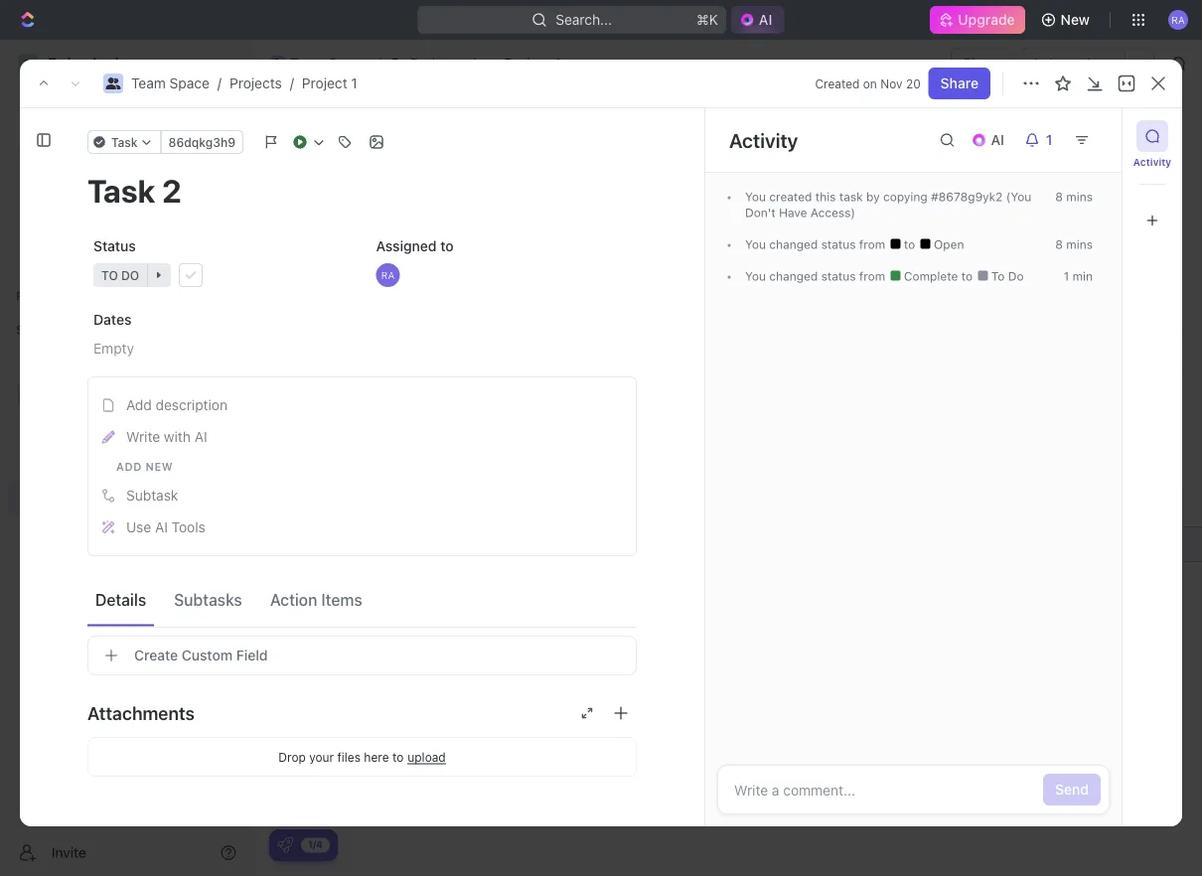 Task type: locate. For each thing, give the bounding box(es) containing it.
0 vertical spatial space
[[329, 55, 369, 72]]

attachments
[[87, 703, 195, 724]]

0 horizontal spatial projects link
[[60, 413, 189, 445]]

you for open
[[745, 238, 766, 251]]

tools
[[172, 519, 206, 536]]

nov
[[881, 77, 903, 90]]

0 horizontal spatial projects
[[60, 421, 112, 437]]

do inside dropdown button
[[121, 268, 139, 282]]

1 horizontal spatial ra button
[[1163, 4, 1195, 36]]

1 vertical spatial ra
[[381, 269, 395, 281]]

to right assigned
[[440, 238, 454, 254]]

hide inside hide dropdown button
[[967, 184, 998, 201]]

in progress
[[325, 282, 405, 296]]

0 vertical spatial changed status from
[[766, 238, 889, 251]]

0 horizontal spatial to do
[[101, 268, 139, 282]]

to down open
[[962, 269, 976, 283]]

team space up pencil "icon"
[[48, 387, 126, 404]]

8
[[1056, 190, 1063, 204], [1056, 238, 1063, 251]]

1 horizontal spatial team
[[131, 75, 166, 91]]

0 vertical spatial project
[[505, 55, 551, 72]]

project 1 link
[[480, 52, 567, 76], [302, 75, 358, 91]]

send
[[1056, 782, 1089, 798]]

changed for open
[[770, 238, 818, 251]]

mins up search tasks... text field
[[1067, 190, 1093, 204]]

1 vertical spatial from
[[860, 269, 886, 283]]

add for add description
[[126, 397, 152, 413]]

1 vertical spatial changed
[[770, 269, 818, 283]]

ai button right ⌘k
[[731, 6, 785, 34]]

1 from from the top
[[860, 238, 886, 251]]

projects link
[[385, 52, 468, 76], [230, 75, 282, 91], [60, 413, 189, 445]]

to do down status
[[101, 268, 139, 282]]

1 mins from the top
[[1067, 190, 1093, 204]]

1 horizontal spatial ra
[[1172, 14, 1185, 25]]

open
[[931, 238, 964, 251]]

add up write
[[126, 397, 152, 413]]

1 horizontal spatial projects
[[230, 75, 282, 91]]

add description
[[126, 397, 228, 413]]

to do
[[101, 268, 139, 282], [988, 269, 1024, 283]]

1 horizontal spatial team space
[[290, 55, 369, 72]]

1 vertical spatial status
[[822, 269, 856, 283]]

share button right 20
[[929, 68, 991, 99]]

ra for the 'ra' dropdown button to the top
[[1172, 14, 1185, 25]]

team right user group icon
[[131, 75, 166, 91]]

subtasks button
[[166, 582, 250, 618]]

team space right user group image
[[290, 55, 369, 72]]

0 vertical spatial from
[[860, 238, 886, 251]]

1 button
[[1017, 124, 1066, 156]]

8 for changed status from
[[1056, 238, 1063, 251]]

2 from from the top
[[860, 269, 886, 283]]

your
[[309, 750, 334, 764]]

0 vertical spatial project 1
[[505, 55, 562, 72]]

1 vertical spatial team
[[131, 75, 166, 91]]

task inside dropdown button
[[111, 135, 138, 149]]

0 vertical spatial activity
[[729, 128, 798, 152]]

write with ai button
[[94, 421, 630, 453]]

1 vertical spatial 8
[[1056, 238, 1063, 251]]

0 vertical spatial changed
[[770, 238, 818, 251]]

do
[[121, 268, 139, 282], [1009, 269, 1024, 283]]

ai inside "button"
[[155, 519, 168, 536]]

task sidebar content section
[[701, 108, 1122, 827]]

team right user group image
[[290, 55, 325, 72]]

tree containing team space
[[8, 346, 244, 614]]

task inside button
[[1089, 128, 1119, 144]]

description
[[156, 397, 228, 413]]

2 changed from the top
[[770, 269, 818, 283]]

min
[[1073, 269, 1093, 283]]

action items button
[[262, 582, 370, 618]]

ai button
[[731, 6, 785, 34], [964, 124, 1017, 156]]

empty button
[[87, 331, 354, 367]]

drop
[[279, 750, 306, 764]]

project 1 up edit task name "text field"
[[301, 119, 416, 152]]

progress
[[341, 282, 405, 296]]

to down status
[[101, 268, 118, 282]]

1 changed status from from the top
[[766, 238, 889, 251]]

spaces
[[16, 323, 58, 337]]

pencil image
[[102, 431, 115, 444]]

changed down have
[[770, 238, 818, 251]]

0 horizontal spatial project 1
[[301, 119, 416, 152]]

0 horizontal spatial ra
[[381, 269, 395, 281]]

ra button
[[1163, 4, 1195, 36], [370, 257, 637, 293]]

0 horizontal spatial do
[[121, 268, 139, 282]]

add inside button
[[126, 397, 152, 413]]

to do down search tasks... text field
[[988, 269, 1024, 283]]

0 vertical spatial share
[[963, 55, 1001, 72]]

to left open
[[904, 238, 919, 251]]

dashboards link
[[8, 198, 244, 230]]

0 vertical spatial team space
[[290, 55, 369, 72]]

1 horizontal spatial to do
[[988, 269, 1024, 283]]

send button
[[1044, 774, 1101, 806]]

0 vertical spatial add
[[1059, 128, 1085, 144]]

1 8 mins from the top
[[1056, 190, 1093, 204]]

team right team space, , element
[[48, 387, 82, 404]]

1 horizontal spatial ai button
[[964, 124, 1017, 156]]

status
[[822, 238, 856, 251], [822, 269, 856, 283]]

task
[[840, 190, 863, 204]]

add left the new
[[116, 460, 142, 473]]

do inside task sidebar content section
[[1009, 269, 1024, 283]]

1 horizontal spatial project 1
[[505, 55, 562, 72]]

1 vertical spatial changed status from
[[766, 269, 889, 283]]

2 mins from the top
[[1067, 238, 1093, 251]]

mins
[[1067, 190, 1093, 204], [1067, 238, 1093, 251]]

1 horizontal spatial projects link
[[230, 75, 282, 91]]

space right user group image
[[329, 55, 369, 72]]

this
[[816, 190, 836, 204]]

to right here
[[392, 750, 404, 764]]

from for to do
[[860, 269, 886, 283]]

1 vertical spatial ra button
[[370, 257, 637, 293]]

hide left (you
[[967, 184, 998, 201]]

86dqkg3h9
[[169, 135, 236, 149]]

⌘k
[[697, 11, 719, 28]]

8 right (you
[[1056, 190, 1063, 204]]

customize
[[1033, 184, 1103, 201]]

team inside the sidebar navigation
[[48, 387, 82, 404]]

from down '#8678g9yk2 (you don't have access)' on the top
[[860, 238, 886, 251]]

0 horizontal spatial activity
[[729, 128, 798, 152]]

share for share button to the right of 20
[[941, 75, 979, 91]]

1 8 from the top
[[1056, 190, 1063, 204]]

subtasks
[[174, 590, 242, 609]]

from for open
[[860, 238, 886, 251]]

changed status from for open
[[766, 238, 889, 251]]

from left complete
[[860, 269, 886, 283]]

to do inside task sidebar content section
[[988, 269, 1024, 283]]

0 vertical spatial hide
[[967, 184, 998, 201]]

changed for to do
[[770, 269, 818, 283]]

team space, , element
[[18, 386, 38, 405]]

share right 20
[[941, 75, 979, 91]]

2 vertical spatial projects
[[60, 421, 112, 437]]

favorites
[[16, 289, 68, 303]]

ai button up hide dropdown button
[[964, 124, 1017, 156]]

8 mins up search tasks... text field
[[1056, 190, 1093, 204]]

changed status from down hide button
[[766, 269, 889, 283]]

new
[[1061, 11, 1090, 28]]

0 vertical spatial ai button
[[731, 6, 785, 34]]

created on nov 20
[[815, 77, 921, 90]]

2 8 from the top
[[1056, 238, 1063, 251]]

8 mins for created this task by copying
[[1056, 190, 1093, 204]]

space up the '86dqkg3h9'
[[170, 75, 210, 91]]

assigned
[[376, 238, 437, 254]]

home
[[48, 104, 86, 120]]

projects
[[410, 55, 463, 72], [230, 75, 282, 91], [60, 421, 112, 437]]

subtask
[[126, 487, 178, 504]]

1 vertical spatial 8 mins
[[1056, 238, 1093, 251]]

1 vertical spatial add
[[126, 397, 152, 413]]

2 you from the top
[[745, 238, 766, 251]]

add inside button
[[1059, 128, 1085, 144]]

changed down hide button
[[770, 269, 818, 283]]

1 horizontal spatial project 1 link
[[480, 52, 567, 76]]

Search tasks... text field
[[955, 226, 1154, 256]]

share down upgrade 'link'
[[963, 55, 1001, 72]]

task down home link
[[111, 135, 138, 149]]

8 mins up 1 min
[[1056, 238, 1093, 251]]

automations button
[[1022, 49, 1125, 79]]

1 vertical spatial ai button
[[964, 124, 1017, 156]]

2 vertical spatial project
[[301, 119, 390, 152]]

add up the customize
[[1059, 128, 1085, 144]]

0 vertical spatial status
[[822, 238, 856, 251]]

1 min
[[1064, 269, 1093, 283]]

1 status from the top
[[822, 238, 856, 251]]

0 horizontal spatial team
[[48, 387, 82, 404]]

1 vertical spatial you
[[745, 238, 766, 251]]

8 for created this task by copying
[[1056, 190, 1063, 204]]

1 vertical spatial mins
[[1067, 238, 1093, 251]]

0 vertical spatial you
[[745, 190, 766, 204]]

1 horizontal spatial space
[[170, 75, 210, 91]]

use
[[126, 519, 151, 536]]

2 8 mins from the top
[[1056, 238, 1093, 251]]

1 vertical spatial project 1
[[301, 119, 416, 152]]

project 1 down "search..."
[[505, 55, 562, 72]]

you
[[745, 190, 766, 204], [745, 238, 766, 251], [745, 269, 766, 283]]

2 vertical spatial space
[[86, 387, 126, 404]]

0 horizontal spatial team space
[[48, 387, 126, 404]]

status for to do
[[822, 269, 856, 283]]

2 horizontal spatial team
[[290, 55, 325, 72]]

hide down access) at the right of the page
[[800, 234, 827, 248]]

ra
[[1172, 14, 1185, 25], [381, 269, 395, 281]]

0 vertical spatial mins
[[1067, 190, 1093, 204]]

0 horizontal spatial space
[[86, 387, 126, 404]]

0 vertical spatial ra button
[[1163, 4, 1195, 36]]

1
[[555, 55, 562, 72], [351, 75, 358, 91], [396, 119, 410, 152], [1046, 132, 1053, 148], [1064, 269, 1070, 283]]

2 changed status from from the top
[[766, 269, 889, 283]]

do down search tasks... text field
[[1009, 269, 1024, 283]]

hide button
[[792, 229, 835, 253]]

0 horizontal spatial task
[[111, 135, 138, 149]]

0 vertical spatial team
[[290, 55, 325, 72]]

#8678g9yk2 (you don't have access)
[[745, 190, 1032, 220]]

project 1
[[505, 55, 562, 72], [301, 119, 416, 152]]

2 status from the top
[[822, 269, 856, 283]]

0 vertical spatial 8 mins
[[1056, 190, 1093, 204]]

0 vertical spatial projects
[[410, 55, 463, 72]]

status for open
[[822, 238, 856, 251]]

sidebar navigation
[[0, 40, 253, 877]]

1 horizontal spatial hide
[[967, 184, 998, 201]]

2 vertical spatial you
[[745, 269, 766, 283]]

1 horizontal spatial task
[[1089, 128, 1119, 144]]

1 vertical spatial share
[[941, 75, 979, 91]]

dashboards
[[48, 205, 125, 222]]

status down access) at the right of the page
[[822, 238, 856, 251]]

team
[[290, 55, 325, 72], [131, 75, 166, 91], [48, 387, 82, 404]]

1 vertical spatial activity
[[1134, 156, 1172, 167]]

0 vertical spatial ra
[[1172, 14, 1185, 25]]

from
[[860, 238, 886, 251], [860, 269, 886, 283]]

ai right use on the left bottom
[[155, 519, 168, 536]]

here
[[364, 750, 389, 764]]

1 horizontal spatial activity
[[1134, 156, 1172, 167]]

mins up 1 min
[[1067, 238, 1093, 251]]

activity inside task sidebar content section
[[729, 128, 798, 152]]

tree
[[8, 346, 244, 614]]

user group image
[[106, 78, 121, 89]]

1 vertical spatial hide
[[800, 234, 827, 248]]

do down status
[[121, 268, 139, 282]]

items
[[321, 590, 362, 609]]

8 down 'customize' 'button'
[[1056, 238, 1063, 251]]

1 changed from the top
[[770, 238, 818, 251]]

task right 1 dropdown button
[[1089, 128, 1119, 144]]

1 vertical spatial project
[[302, 75, 347, 91]]

space up pencil "icon"
[[86, 387, 126, 404]]

ai left 1 dropdown button
[[991, 132, 1005, 148]]

3 you from the top
[[745, 269, 766, 283]]

team space link
[[265, 52, 374, 76], [131, 75, 210, 91], [48, 380, 241, 411]]

hide
[[967, 184, 998, 201], [800, 234, 827, 248]]

2 vertical spatial team
[[48, 387, 82, 404]]

by
[[867, 190, 880, 204]]

1 horizontal spatial do
[[1009, 269, 1024, 283]]

0 vertical spatial 8
[[1056, 190, 1063, 204]]

2 vertical spatial add
[[116, 460, 142, 473]]

1 vertical spatial team space
[[48, 387, 126, 404]]

create
[[134, 647, 178, 664]]

project
[[505, 55, 551, 72], [302, 75, 347, 91], [301, 119, 390, 152]]

ai
[[759, 11, 773, 28], [991, 132, 1005, 148], [195, 429, 207, 445], [155, 519, 168, 536]]

status down hide button
[[822, 269, 856, 283]]

upload button
[[408, 750, 446, 764]]

/
[[377, 55, 382, 72], [472, 55, 476, 72], [218, 75, 222, 91], [290, 75, 294, 91]]

#8678g9yk2
[[931, 190, 1003, 204]]

custom
[[182, 647, 233, 664]]

user group image
[[272, 59, 284, 69]]

ai right with
[[195, 429, 207, 445]]

details button
[[87, 582, 154, 618]]

0 horizontal spatial hide
[[800, 234, 827, 248]]

changed status from down access) at the right of the page
[[766, 238, 889, 251]]



Task type: describe. For each thing, give the bounding box(es) containing it.
1 you from the top
[[745, 190, 766, 204]]

copying
[[884, 190, 928, 204]]

add description button
[[94, 390, 630, 421]]

2 horizontal spatial space
[[329, 55, 369, 72]]

drop your files here to upload
[[279, 750, 446, 764]]

access)
[[811, 206, 856, 220]]

2 horizontal spatial projects link
[[385, 52, 468, 76]]

activity inside task sidebar navigation "tab list"
[[1134, 156, 1172, 167]]

write with ai
[[126, 429, 207, 445]]

share for share button underneath upgrade 'link'
[[963, 55, 1001, 72]]

add for add new
[[116, 460, 142, 473]]

tree inside the sidebar navigation
[[8, 346, 244, 614]]

on
[[863, 77, 877, 90]]

(you
[[1007, 190, 1032, 204]]

ai inside dropdown button
[[991, 132, 1005, 148]]

complete
[[901, 269, 962, 283]]

in
[[325, 282, 337, 296]]

1 inside 1 dropdown button
[[1046, 132, 1053, 148]]

2 horizontal spatial projects
[[410, 55, 463, 72]]

add task button
[[1047, 120, 1131, 152]]

task button
[[87, 130, 162, 154]]

use ai tools
[[126, 519, 206, 536]]

team space / projects / project 1
[[131, 75, 358, 91]]

share button down upgrade 'link'
[[951, 48, 1013, 80]]

86dqkg3h9 button
[[161, 130, 244, 154]]

invite
[[52, 845, 86, 861]]

upload
[[408, 750, 446, 764]]

action items
[[270, 590, 362, 609]]

created
[[815, 77, 860, 90]]

to down search tasks... text field
[[992, 269, 1005, 283]]

to inside to do dropdown button
[[101, 268, 118, 282]]

team space inside the sidebar navigation
[[48, 387, 126, 404]]

home link
[[8, 96, 244, 128]]

hide button
[[943, 179, 1004, 207]]

inbox
[[48, 138, 83, 154]]

mins for changed status from
[[1067, 238, 1093, 251]]

1/4
[[308, 839, 323, 851]]

ra for the 'ra' dropdown button to the left
[[381, 269, 395, 281]]

ai button
[[964, 124, 1017, 156]]

empty
[[93, 340, 134, 357]]

to do button
[[87, 257, 354, 293]]

to do inside dropdown button
[[101, 268, 139, 282]]

created
[[770, 190, 812, 204]]

0 horizontal spatial project 1 link
[[302, 75, 358, 91]]

inbox link
[[8, 130, 244, 162]]

hide inside hide button
[[800, 234, 827, 248]]

with
[[164, 429, 191, 445]]

add new
[[116, 460, 173, 473]]

create custom field
[[134, 647, 268, 664]]

attachments button
[[87, 690, 637, 737]]

add for add task
[[1059, 128, 1085, 144]]

created this task by copying
[[766, 190, 931, 204]]

new button
[[1033, 4, 1102, 36]]

ai right ⌘k
[[759, 11, 773, 28]]

task sidebar navigation tab list
[[1131, 120, 1175, 237]]

favorites button
[[8, 284, 76, 308]]

onboarding checklist button image
[[277, 838, 293, 854]]

changed status from for to do
[[766, 269, 889, 283]]

upgrade
[[958, 11, 1015, 28]]

projects inside tree
[[60, 421, 112, 437]]

customize button
[[1008, 179, 1109, 207]]

20
[[906, 77, 921, 90]]

0 horizontal spatial ra button
[[370, 257, 637, 293]]

assigned to
[[376, 238, 454, 254]]

search...
[[556, 11, 612, 28]]

don't
[[745, 206, 776, 220]]

have
[[779, 206, 808, 220]]

new
[[146, 460, 173, 473]]

onboarding checklist button element
[[277, 838, 293, 854]]

Edit task name text field
[[87, 172, 637, 210]]

8 mins for changed status from
[[1056, 238, 1093, 251]]

field
[[236, 647, 268, 664]]

mins for created this task by copying
[[1067, 190, 1093, 204]]

upgrade link
[[931, 6, 1025, 34]]

search button
[[862, 179, 939, 207]]

space inside the sidebar navigation
[[86, 387, 126, 404]]

1 vertical spatial space
[[170, 75, 210, 91]]

add task
[[1059, 128, 1119, 144]]

projects link inside the sidebar navigation
[[60, 413, 189, 445]]

search
[[888, 184, 933, 201]]

automations
[[1032, 55, 1115, 72]]

action
[[270, 590, 317, 609]]

details
[[95, 590, 146, 609]]

ai inside button
[[195, 429, 207, 445]]

write
[[126, 429, 160, 445]]

1 vertical spatial projects
[[230, 75, 282, 91]]

create custom field button
[[87, 636, 637, 676]]

dates
[[93, 312, 132, 328]]

0 horizontal spatial ai button
[[731, 6, 785, 34]]

you for to do
[[745, 269, 766, 283]]

subtask button
[[94, 480, 630, 512]]

status
[[93, 238, 136, 254]]



Task type: vqa. For each thing, say whether or not it's contained in the screenshot.
Gary Orlando'S Workspace, , element
no



